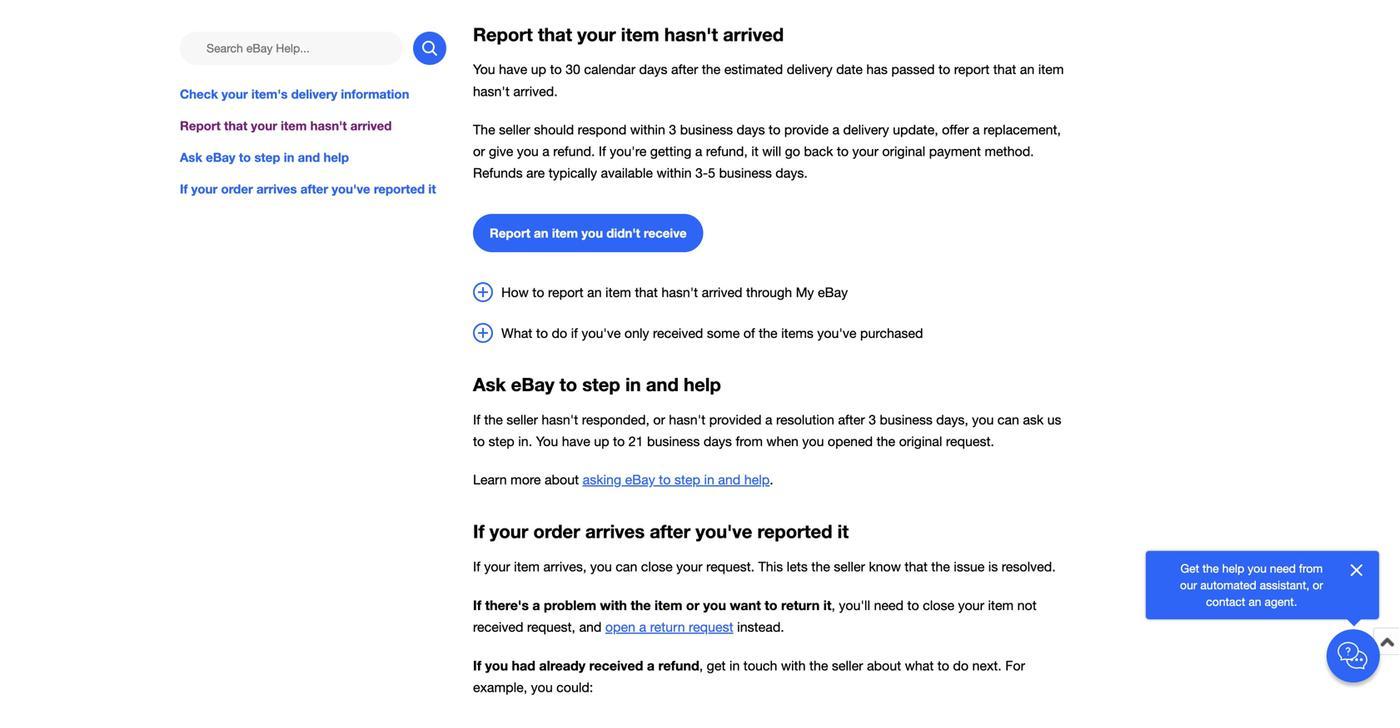Task type: locate. For each thing, give the bounding box(es) containing it.
ask
[[180, 150, 202, 165], [473, 374, 506, 396]]

resolution
[[776, 412, 834, 428]]

original inside if the seller hasn't responded, or hasn't provided a resolution after 3 business days, you can ask us to step in. you have up to 21 business days from when you opened the original request.
[[899, 434, 942, 449]]

1 horizontal spatial up
[[594, 434, 609, 449]]

2 horizontal spatial received
[[653, 326, 703, 341]]

0 horizontal spatial ,
[[699, 659, 703, 674]]

you're
[[610, 144, 647, 159]]

after inside the you have up to 30 calendar days after the estimated delivery date has passed to report that an item hasn't arrived.
[[671, 62, 698, 77]]

what to do if you've only received some of the items you've purchased button
[[473, 323, 1074, 344]]

do
[[552, 326, 567, 341], [953, 659, 969, 674]]

about right more at the left of page
[[545, 472, 579, 488]]

ask ebay to step in and help up responded,
[[473, 374, 721, 396]]

the
[[473, 122, 495, 137]]

2 vertical spatial arrived
[[702, 285, 743, 300]]

1 horizontal spatial ask ebay to step in and help
[[473, 374, 721, 396]]

resolved.
[[1002, 559, 1056, 575]]

could:
[[557, 680, 593, 696]]

21
[[629, 434, 643, 449]]

seller up give in the top left of the page
[[499, 122, 530, 137]]

report that your item hasn't arrived
[[473, 23, 784, 45], [180, 118, 392, 133]]

and down "report that your item hasn't arrived" link
[[298, 150, 320, 165]]

help up automated
[[1222, 562, 1245, 576]]

and left .
[[718, 472, 741, 488]]

0 horizontal spatial you
[[473, 62, 495, 77]]

can inside if the seller hasn't responded, or hasn't provided a resolution after 3 business days, you can ask us to step in. you have up to 21 business days from when you opened the original request.
[[998, 412, 1019, 428]]

ebay right my
[[818, 285, 848, 300]]

to
[[550, 62, 562, 77], [939, 62, 950, 77], [769, 122, 781, 137], [837, 144, 849, 159], [239, 150, 251, 165], [532, 285, 544, 300], [536, 326, 548, 341], [560, 374, 577, 396], [473, 434, 485, 449], [613, 434, 625, 449], [659, 472, 671, 488], [765, 598, 778, 613], [907, 598, 919, 613], [938, 659, 949, 674]]

return down if there's a problem with the item or you want to return it
[[650, 620, 685, 635]]

your inside the seller should respond within 3 business days to provide a delivery update, offer a replacement, or give you a refund. if you're getting a refund, it will go back to your original payment method. refunds are typically available within 3-5 business days.
[[852, 144, 879, 159]]

this
[[758, 559, 783, 575]]

your inside check your item's delivery information link
[[222, 87, 248, 102]]

received inside , you'll need to close your item not received request, and
[[473, 620, 523, 635]]

a up "when"
[[765, 412, 772, 428]]

information
[[341, 87, 409, 102]]

if your item arrives, you can close your request. this lets the seller know that the issue is resolved.
[[473, 559, 1056, 575]]

not
[[1017, 598, 1037, 613]]

days up will
[[737, 122, 765, 137]]

return
[[781, 598, 820, 613], [650, 620, 685, 635]]

from up "assistant," at the bottom right of the page
[[1299, 562, 1323, 576]]

request. down "days,"
[[946, 434, 994, 449]]

an inside report an item you didn't receive link
[[534, 226, 548, 241]]

report up how
[[490, 226, 530, 241]]

with
[[600, 598, 627, 613], [781, 659, 806, 674]]

days inside the you have up to 30 calendar days after the estimated delivery date has passed to report that an item hasn't arrived.
[[639, 62, 668, 77]]

days inside if the seller hasn't responded, or hasn't provided a resolution after 3 business days, you can ask us to step in. you have up to 21 business days from when you opened the original request.
[[704, 434, 732, 449]]

report for "report that your item hasn't arrived" link
[[180, 118, 221, 133]]

the inside , get in touch with the seller about what to do next. for example, you could:
[[809, 659, 828, 674]]

arrived
[[723, 23, 784, 45], [350, 118, 392, 133], [702, 285, 743, 300]]

1 vertical spatial ,
[[699, 659, 703, 674]]

you inside get the help you need from our automated assistant, or contact an agent.
[[1248, 562, 1267, 576]]

1 horizontal spatial about
[[867, 659, 901, 674]]

item up "replacement,"
[[1038, 62, 1064, 77]]

ask down what
[[473, 374, 506, 396]]

, inside , you'll need to close your item not received request, and
[[832, 598, 835, 613]]

help
[[324, 150, 349, 165], [684, 374, 721, 396], [744, 472, 770, 488], [1222, 562, 1245, 576]]

us
[[1047, 412, 1062, 428]]

how
[[501, 285, 529, 300]]

you down had
[[531, 680, 553, 696]]

or left give in the top left of the page
[[473, 144, 485, 159]]

up up arrived.
[[531, 62, 546, 77]]

0 vertical spatial original
[[882, 144, 925, 159]]

1 horizontal spatial with
[[781, 659, 806, 674]]

return down lets
[[781, 598, 820, 613]]

1 vertical spatial need
[[874, 598, 904, 613]]

1 horizontal spatial days
[[704, 434, 732, 449]]

with inside , get in touch with the seller about what to do next. for example, you could:
[[781, 659, 806, 674]]

days down provided
[[704, 434, 732, 449]]

received down the "how to report an item that hasn't arrived through my ebay"
[[653, 326, 703, 341]]

in
[[284, 150, 294, 165], [625, 374, 641, 396], [704, 472, 714, 488], [730, 659, 740, 674]]

ebay down check at the top left of page
[[206, 150, 235, 165]]

1 horizontal spatial delivery
[[787, 62, 833, 77]]

to inside , you'll need to close your item not received request, and
[[907, 598, 919, 613]]

hasn't
[[664, 23, 718, 45], [473, 84, 510, 99], [310, 118, 347, 133], [662, 285, 698, 300], [542, 412, 578, 428], [669, 412, 706, 428]]

days
[[639, 62, 668, 77], [737, 122, 765, 137], [704, 434, 732, 449]]

1 vertical spatial if your order arrives after you've reported it
[[473, 521, 849, 543]]

0 horizontal spatial with
[[600, 598, 627, 613]]

1 horizontal spatial received
[[589, 658, 643, 674]]

a up request, on the bottom of page
[[533, 598, 540, 613]]

you've
[[332, 182, 370, 197], [582, 326, 621, 341], [817, 326, 857, 341], [696, 521, 752, 543]]

order down ask ebay to step in and help link
[[221, 182, 253, 197]]

0 vertical spatial need
[[1270, 562, 1296, 576]]

a up the back
[[832, 122, 840, 137]]

if your order arrives after you've reported it down asking ebay to step in and help link
[[473, 521, 849, 543]]

original
[[882, 144, 925, 159], [899, 434, 942, 449]]

0 horizontal spatial 3
[[669, 122, 676, 137]]

Search eBay Help... text field
[[180, 32, 403, 65]]

1 horizontal spatial report that your item hasn't arrived
[[473, 23, 784, 45]]

close
[[641, 559, 673, 575], [923, 598, 955, 613]]

0 horizontal spatial about
[[545, 472, 579, 488]]

0 vertical spatial delivery
[[787, 62, 833, 77]]

after
[[671, 62, 698, 77], [300, 182, 328, 197], [838, 412, 865, 428], [650, 521, 691, 543]]

, inside , get in touch with the seller about what to do next. for example, you could:
[[699, 659, 703, 674]]

1 vertical spatial report
[[180, 118, 221, 133]]

business
[[680, 122, 733, 137], [719, 165, 772, 181], [880, 412, 933, 428], [647, 434, 700, 449]]

original down "days,"
[[899, 434, 942, 449]]

2 vertical spatial delivery
[[843, 122, 889, 137]]

know
[[869, 559, 901, 575]]

item left not
[[988, 598, 1014, 613]]

help inside get the help you need from our automated assistant, or contact an agent.
[[1222, 562, 1245, 576]]

the inside get the help you need from our automated assistant, or contact an agent.
[[1203, 562, 1219, 576]]

you inside if the seller hasn't responded, or hasn't provided a resolution after 3 business days, you can ask us to step in. you have up to 21 business days from when you opened the original request.
[[536, 434, 558, 449]]

get
[[1181, 562, 1199, 576]]

a right the offer
[[973, 122, 980, 137]]

arrives
[[256, 182, 297, 197], [585, 521, 645, 543]]

instead.
[[737, 620, 784, 635]]

item up the only
[[606, 285, 631, 300]]

report an item you didn't receive
[[490, 226, 687, 241]]

3 up getting
[[669, 122, 676, 137]]

1 horizontal spatial 3
[[869, 412, 876, 428]]

0 vertical spatial arrived
[[723, 23, 784, 45]]

do inside dropdown button
[[552, 326, 567, 341]]

1 horizontal spatial need
[[1270, 562, 1296, 576]]

1 vertical spatial ask
[[473, 374, 506, 396]]

back
[[804, 144, 833, 159]]

after down ask ebay to step in and help link
[[300, 182, 328, 197]]

up down responded,
[[594, 434, 609, 449]]

0 vertical spatial have
[[499, 62, 527, 77]]

1 horizontal spatial arrives
[[585, 521, 645, 543]]

example,
[[473, 680, 527, 696]]

0 horizontal spatial delivery
[[291, 87, 337, 102]]

method.
[[985, 144, 1034, 159]]

ask down check at the top left of page
[[180, 150, 202, 165]]

.
[[770, 472, 773, 488]]

0 vertical spatial from
[[736, 434, 763, 449]]

an inside the you have up to 30 calendar days after the estimated delivery date has passed to report that an item hasn't arrived.
[[1020, 62, 1035, 77]]

0 horizontal spatial arrives
[[256, 182, 297, 197]]

report up if
[[548, 285, 584, 300]]

or right "assistant," at the bottom right of the page
[[1313, 578, 1323, 592]]

, left you'll at the right bottom of page
[[832, 598, 835, 613]]

0 vertical spatial report
[[954, 62, 990, 77]]

the up learn
[[484, 412, 503, 428]]

close inside , you'll need to close your item not received request, and
[[923, 598, 955, 613]]

seller up in.
[[507, 412, 538, 428]]

3
[[669, 122, 676, 137], [869, 412, 876, 428]]

1 horizontal spatial you
[[536, 434, 558, 449]]

0 vertical spatial request.
[[946, 434, 994, 449]]

1 horizontal spatial do
[[953, 659, 969, 674]]

from inside get the help you need from our automated assistant, or contact an agent.
[[1299, 562, 1323, 576]]

reported
[[374, 182, 425, 197], [757, 521, 832, 543]]

0 vertical spatial order
[[221, 182, 253, 197]]

report
[[954, 62, 990, 77], [548, 285, 584, 300]]

with for problem
[[600, 598, 627, 613]]

1 vertical spatial you
[[536, 434, 558, 449]]

2 horizontal spatial delivery
[[843, 122, 889, 137]]

arrives down learn more about asking ebay to step in and help .
[[585, 521, 645, 543]]

an down report an item you didn't receive link
[[587, 285, 602, 300]]

1 vertical spatial 3
[[869, 412, 876, 428]]

item up "open a return request" link
[[655, 598, 683, 613]]

0 horizontal spatial ask
[[180, 150, 202, 165]]

0 vertical spatial if your order arrives after you've reported it
[[180, 182, 436, 197]]

1 vertical spatial original
[[899, 434, 942, 449]]

request. left the this
[[706, 559, 755, 575]]

0 vertical spatial received
[[653, 326, 703, 341]]

have up arrived.
[[499, 62, 527, 77]]

that up 30
[[538, 23, 572, 45]]

payment
[[929, 144, 981, 159]]

original down update,
[[882, 144, 925, 159]]

your
[[577, 23, 616, 45], [222, 87, 248, 102], [251, 118, 277, 133], [852, 144, 879, 159], [191, 182, 218, 197], [490, 521, 528, 543], [484, 559, 510, 575], [676, 559, 703, 575], [958, 598, 984, 613]]

report that your item hasn't arrived up calendar
[[473, 23, 784, 45]]

if inside if the seller hasn't responded, or hasn't provided a resolution after 3 business days, you can ask us to step in. you have up to 21 business days from when you opened the original request.
[[473, 412, 480, 428]]

1 vertical spatial received
[[473, 620, 523, 635]]

an left agent.
[[1249, 595, 1262, 609]]

1 vertical spatial return
[[650, 620, 685, 635]]

0 horizontal spatial from
[[736, 434, 763, 449]]

need
[[1270, 562, 1296, 576], [874, 598, 904, 613]]

if you had already received a refund
[[473, 658, 699, 674]]

0 horizontal spatial report that your item hasn't arrived
[[180, 118, 392, 133]]

typically
[[549, 165, 597, 181]]

respond
[[578, 122, 627, 137]]

seller inside the seller should respond within 3 business days to provide a delivery update, offer a replacement, or give you a refund. if you're getting a refund, it will go back to your original payment method. refunds are typically available within 3-5 business days.
[[499, 122, 530, 137]]

0 vertical spatial reported
[[374, 182, 425, 197]]

from
[[736, 434, 763, 449], [1299, 562, 1323, 576]]

the inside what to do if you've only received some of the items you've purchased dropdown button
[[759, 326, 778, 341]]

and
[[298, 150, 320, 165], [646, 374, 679, 396], [718, 472, 741, 488], [579, 620, 602, 635]]

0 vertical spatial ask
[[180, 150, 202, 165]]

if your order arrives after you've reported it down ask ebay to step in and help link
[[180, 182, 436, 197]]

2 vertical spatial report
[[490, 226, 530, 241]]

some
[[707, 326, 740, 341]]

check your item's delivery information
[[180, 87, 409, 102]]

2 vertical spatial days
[[704, 434, 732, 449]]

do left "next."
[[953, 659, 969, 674]]

within up you're
[[630, 122, 665, 137]]

1 horizontal spatial have
[[562, 434, 590, 449]]

1 vertical spatial can
[[616, 559, 637, 575]]

1 vertical spatial do
[[953, 659, 969, 674]]

agent.
[[1265, 595, 1297, 609]]

with up open
[[600, 598, 627, 613]]

1 vertical spatial ask ebay to step in and help
[[473, 374, 721, 396]]

in right get
[[730, 659, 740, 674]]

that down check your item's delivery information
[[224, 118, 247, 133]]

1 horizontal spatial can
[[998, 412, 1019, 428]]

1 vertical spatial up
[[594, 434, 609, 449]]

0 vertical spatial close
[[641, 559, 673, 575]]

0 vertical spatial with
[[600, 598, 627, 613]]

, left get
[[699, 659, 703, 674]]

do inside , get in touch with the seller about what to do next. for example, you could:
[[953, 659, 969, 674]]

or
[[473, 144, 485, 159], [653, 412, 665, 428], [1313, 578, 1323, 592], [686, 598, 700, 613]]

delivery inside the you have up to 30 calendar days after the estimated delivery date has passed to report that an item hasn't arrived.
[[787, 62, 833, 77]]

arrives down ask ebay to step in and help link
[[256, 182, 297, 197]]

will
[[762, 144, 781, 159]]

ask
[[1023, 412, 1044, 428]]

1 vertical spatial about
[[867, 659, 901, 674]]

0 horizontal spatial reported
[[374, 182, 425, 197]]

you
[[517, 144, 539, 159], [582, 226, 603, 241], [972, 412, 994, 428], [802, 434, 824, 449], [590, 559, 612, 575], [1248, 562, 1267, 576], [703, 598, 726, 613], [485, 658, 508, 674], [531, 680, 553, 696]]

1 vertical spatial days
[[737, 122, 765, 137]]

1 horizontal spatial report
[[954, 62, 990, 77]]

refund
[[658, 658, 699, 674]]

0 vertical spatial ,
[[832, 598, 835, 613]]

arrived up estimated
[[723, 23, 784, 45]]

that up the only
[[635, 285, 658, 300]]

if
[[599, 144, 606, 159], [180, 182, 188, 197], [473, 412, 480, 428], [473, 521, 485, 543], [473, 559, 480, 575], [473, 598, 481, 613], [473, 658, 481, 674]]

0 horizontal spatial order
[[221, 182, 253, 197]]

you up "assistant," at the bottom right of the page
[[1248, 562, 1267, 576]]

1 horizontal spatial close
[[923, 598, 955, 613]]

or inside the seller should respond within 3 business days to provide a delivery update, offer a replacement, or give you a refund. if you're getting a refund, it will go back to your original payment method. refunds are typically available within 3-5 business days.
[[473, 144, 485, 159]]

0 vertical spatial up
[[531, 62, 546, 77]]

0 vertical spatial can
[[998, 412, 1019, 428]]

need up "assistant," at the bottom right of the page
[[1270, 562, 1296, 576]]

the left issue
[[931, 559, 950, 575]]

0 horizontal spatial days
[[639, 62, 668, 77]]

1 horizontal spatial ,
[[832, 598, 835, 613]]

from down provided
[[736, 434, 763, 449]]

, for if there's a problem with the item or you want to return it
[[832, 598, 835, 613]]

1 vertical spatial order
[[533, 521, 580, 543]]

,
[[832, 598, 835, 613], [699, 659, 703, 674]]

the right 'touch'
[[809, 659, 828, 674]]

item inside the you have up to 30 calendar days after the estimated delivery date has passed to report that an item hasn't arrived.
[[1038, 62, 1064, 77]]

within down getting
[[657, 165, 692, 181]]

your inside if your order arrives after you've reported it link
[[191, 182, 218, 197]]

that
[[538, 23, 572, 45], [993, 62, 1016, 77], [224, 118, 247, 133], [635, 285, 658, 300], [905, 559, 928, 575]]

2 horizontal spatial days
[[737, 122, 765, 137]]

responded,
[[582, 412, 650, 428]]

0 horizontal spatial close
[[641, 559, 673, 575]]

the right opened
[[877, 434, 895, 449]]

report that your item hasn't arrived link
[[180, 117, 446, 135]]

1 vertical spatial arrived
[[350, 118, 392, 133]]

item
[[621, 23, 659, 45], [1038, 62, 1064, 77], [281, 118, 307, 133], [552, 226, 578, 241], [606, 285, 631, 300], [514, 559, 540, 575], [655, 598, 683, 613], [988, 598, 1014, 613]]

the right get
[[1203, 562, 1219, 576]]

1 vertical spatial close
[[923, 598, 955, 613]]

only
[[625, 326, 649, 341]]

open a return request link
[[605, 620, 734, 635]]

about inside , get in touch with the seller about what to do next. for example, you could:
[[867, 659, 901, 674]]

0 horizontal spatial received
[[473, 620, 523, 635]]

days right calendar
[[639, 62, 668, 77]]

1 vertical spatial reported
[[757, 521, 832, 543]]

1 vertical spatial delivery
[[291, 87, 337, 102]]

you have up to 30 calendar days after the estimated delivery date has passed to report that an item hasn't arrived.
[[473, 62, 1064, 99]]

0 vertical spatial you
[[473, 62, 495, 77]]

received down there's
[[473, 620, 523, 635]]

you left "didn't"
[[582, 226, 603, 241]]

get the help you need from our automated assistant, or contact an agent. tooltip
[[1173, 561, 1331, 610]]

calendar
[[584, 62, 636, 77]]

1 vertical spatial request.
[[706, 559, 755, 575]]

have inside the you have up to 30 calendar days after the estimated delivery date has passed to report that an item hasn't arrived.
[[499, 62, 527, 77]]

order
[[221, 182, 253, 197], [533, 521, 580, 543]]

about
[[545, 472, 579, 488], [867, 659, 901, 674]]

ebay inside ask ebay to step in and help link
[[206, 150, 235, 165]]

and down problem
[[579, 620, 602, 635]]

item up calendar
[[621, 23, 659, 45]]

up inside if the seller hasn't responded, or hasn't provided a resolution after 3 business days, you can ask us to step in. you have up to 21 business days from when you opened the original request.
[[594, 434, 609, 449]]

report inside dropdown button
[[548, 285, 584, 300]]

1 horizontal spatial reported
[[757, 521, 832, 543]]

assistant,
[[1260, 578, 1310, 592]]

do left if
[[552, 326, 567, 341]]

3 inside if the seller hasn't responded, or hasn't provided a resolution after 3 business days, you can ask us to step in. you have up to 21 business days from when you opened the original request.
[[869, 412, 876, 428]]

close down issue
[[923, 598, 955, 613]]

if inside the seller should respond within 3 business days to provide a delivery update, offer a replacement, or give you a refund. if you're getting a refund, it will go back to your original payment method. refunds are typically available within 3-5 business days.
[[599, 144, 606, 159]]

you up example,
[[485, 658, 508, 674]]

1 vertical spatial with
[[781, 659, 806, 674]]

0 horizontal spatial do
[[552, 326, 567, 341]]

you've up if your item arrives, you can close your request. this lets the seller know that the issue is resolved.
[[696, 521, 752, 543]]

3 up opened
[[869, 412, 876, 428]]

1 vertical spatial from
[[1299, 562, 1323, 576]]

a
[[832, 122, 840, 137], [973, 122, 980, 137], [542, 144, 550, 159], [695, 144, 702, 159], [765, 412, 772, 428], [533, 598, 540, 613], [639, 620, 646, 635], [647, 658, 655, 674]]

an up "replacement,"
[[1020, 62, 1035, 77]]

delivery left update,
[[843, 122, 889, 137]]

learn
[[473, 472, 507, 488]]

delivery up "report that your item hasn't arrived" link
[[291, 87, 337, 102]]

order up arrives,
[[533, 521, 580, 543]]

the
[[702, 62, 721, 77], [759, 326, 778, 341], [484, 412, 503, 428], [877, 434, 895, 449], [811, 559, 830, 575], [931, 559, 950, 575], [1203, 562, 1219, 576], [631, 598, 651, 613], [809, 659, 828, 674]]

0 horizontal spatial need
[[874, 598, 904, 613]]

5
[[708, 165, 715, 181]]

up inside the you have up to 30 calendar days after the estimated delivery date has passed to report that an item hasn't arrived.
[[531, 62, 546, 77]]

with right 'touch'
[[781, 659, 806, 674]]

you've right if
[[582, 326, 621, 341]]

1 horizontal spatial return
[[781, 598, 820, 613]]

receive
[[644, 226, 687, 241]]



Task type: describe. For each thing, give the bounding box(es) containing it.
ask ebay to step in and help link
[[180, 148, 446, 167]]

you inside , get in touch with the seller about what to do next. for example, you could:
[[531, 680, 553, 696]]

in down "report that your item hasn't arrived" link
[[284, 150, 294, 165]]

after inside if the seller hasn't responded, or hasn't provided a resolution after 3 business days, you can ask us to step in. you have up to 21 business days from when you opened the original request.
[[838, 412, 865, 428]]

and inside ask ebay to step in and help link
[[298, 150, 320, 165]]

the seller should respond within 3 business days to provide a delivery update, offer a replacement, or give you a refund. if you're getting a refund, it will go back to your original payment method. refunds are typically available within 3-5 business days.
[[473, 122, 1061, 181]]

item down check your item's delivery information
[[281, 118, 307, 133]]

, get in touch with the seller about what to do next. for example, you could:
[[473, 659, 1025, 696]]

ebay inside how to report an item that hasn't arrived through my ebay dropdown button
[[818, 285, 848, 300]]

1 horizontal spatial order
[[533, 521, 580, 543]]

from inside if the seller hasn't responded, or hasn't provided a resolution after 3 business days, you can ask us to step in. you have up to 21 business days from when you opened the original request.
[[736, 434, 763, 449]]

passed
[[891, 62, 935, 77]]

arrived inside "report that your item hasn't arrived" link
[[350, 118, 392, 133]]

help up provided
[[684, 374, 721, 396]]

item inside , you'll need to close your item not received request, and
[[988, 598, 1014, 613]]

you up request at the bottom
[[703, 598, 726, 613]]

with for touch
[[781, 659, 806, 674]]

refund.
[[553, 144, 595, 159]]

you right "days,"
[[972, 412, 994, 428]]

of
[[744, 326, 755, 341]]

replacement,
[[984, 122, 1061, 137]]

refund,
[[706, 144, 748, 159]]

available
[[601, 165, 653, 181]]

item left arrives,
[[514, 559, 540, 575]]

or inside get the help you need from our automated assistant, or contact an agent.
[[1313, 578, 1323, 592]]

in left .
[[704, 472, 714, 488]]

check your item's delivery information link
[[180, 85, 446, 103]]

and down the only
[[646, 374, 679, 396]]

or inside if the seller hasn't responded, or hasn't provided a resolution after 3 business days, you can ask us to step in. you have up to 21 business days from when you opened the original request.
[[653, 412, 665, 428]]

open a return request instead.
[[605, 620, 784, 635]]

if the seller hasn't responded, or hasn't provided a resolution after 3 business days, you can ask us to step in. you have up to 21 business days from when you opened the original request.
[[473, 412, 1062, 449]]

request,
[[527, 620, 576, 635]]

3 inside the seller should respond within 3 business days to provide a delivery update, offer a replacement, or give you a refund. if you're getting a refund, it will go back to your original payment method. refunds are typically available within 3-5 business days.
[[669, 122, 676, 137]]

that inside the you have up to 30 calendar days after the estimated delivery date has passed to report that an item hasn't arrived.
[[993, 62, 1016, 77]]

, you'll need to close your item not received request, and
[[473, 598, 1037, 635]]

get the help you need from our automated assistant, or contact an agent.
[[1180, 562, 1323, 609]]

item left "didn't"
[[552, 226, 578, 241]]

next.
[[972, 659, 1002, 674]]

days inside the seller should respond within 3 business days to provide a delivery update, offer a replacement, or give you a refund. if you're getting a refund, it will go back to your original payment method. refunds are typically available within 3-5 business days.
[[737, 122, 765, 137]]

0 vertical spatial about
[[545, 472, 579, 488]]

what
[[501, 326, 532, 341]]

days.
[[776, 165, 808, 181]]

how to report an item that hasn't arrived through my ebay button
[[473, 282, 1074, 303]]

asking ebay to step in and help link
[[583, 472, 770, 488]]

and inside , you'll need to close your item not received request, and
[[579, 620, 602, 635]]

there's
[[485, 598, 529, 613]]

have inside if the seller hasn't responded, or hasn't provided a resolution after 3 business days, you can ask us to step in. you have up to 21 business days from when you opened the original request.
[[562, 434, 590, 449]]

our
[[1180, 578, 1197, 592]]

already
[[539, 658, 586, 674]]

go
[[785, 144, 800, 159]]

are
[[526, 165, 545, 181]]

help down "report that your item hasn't arrived" link
[[324, 150, 349, 165]]

0 vertical spatial report
[[473, 23, 533, 45]]

items
[[781, 326, 814, 341]]

getting
[[650, 144, 692, 159]]

0 horizontal spatial request.
[[706, 559, 755, 575]]

a down should
[[542, 144, 550, 159]]

1 vertical spatial arrives
[[585, 521, 645, 543]]

need inside get the help you need from our automated assistant, or contact an agent.
[[1270, 562, 1296, 576]]

has
[[867, 62, 888, 77]]

learn more about asking ebay to step in and help .
[[473, 472, 773, 488]]

if your order arrives after you've reported it link
[[180, 180, 446, 198]]

you've down ask ebay to step in and help link
[[332, 182, 370, 197]]

item inside dropdown button
[[606, 285, 631, 300]]

the up open
[[631, 598, 651, 613]]

check
[[180, 87, 218, 102]]

problem
[[544, 598, 596, 613]]

business left "days,"
[[880, 412, 933, 428]]

report for report an item you didn't receive link
[[490, 226, 530, 241]]

you right arrives,
[[590, 559, 612, 575]]

your inside "report that your item hasn't arrived" link
[[251, 118, 277, 133]]

is
[[988, 559, 998, 575]]

opened
[[828, 434, 873, 449]]

hasn't inside dropdown button
[[662, 285, 698, 300]]

to inside , get in touch with the seller about what to do next. for example, you could:
[[938, 659, 949, 674]]

should
[[534, 122, 574, 137]]

what
[[905, 659, 934, 674]]

arrived inside how to report an item that hasn't arrived through my ebay dropdown button
[[702, 285, 743, 300]]

an inside how to report an item that hasn't arrived through my ebay dropdown button
[[587, 285, 602, 300]]

received inside dropdown button
[[653, 326, 703, 341]]

0 vertical spatial within
[[630, 122, 665, 137]]

contact
[[1206, 595, 1246, 609]]

give
[[489, 144, 513, 159]]

1 vertical spatial report that your item hasn't arrived
[[180, 118, 392, 133]]

in up responded,
[[625, 374, 641, 396]]

30
[[566, 62, 580, 77]]

you'll
[[839, 598, 870, 613]]

1 horizontal spatial if your order arrives after you've reported it
[[473, 521, 849, 543]]

a left refund
[[647, 658, 655, 674]]

report inside the you have up to 30 calendar days after the estimated delivery date has passed to report that an item hasn't arrived.
[[954, 62, 990, 77]]

1 horizontal spatial ask
[[473, 374, 506, 396]]

ebay down what
[[511, 374, 555, 396]]

0 horizontal spatial can
[[616, 559, 637, 575]]

the inside the you have up to 30 calendar days after the estimated delivery date has passed to report that an item hasn't arrived.
[[702, 62, 721, 77]]

business up refund,
[[680, 122, 733, 137]]

estimated
[[724, 62, 783, 77]]

1 vertical spatial within
[[657, 165, 692, 181]]

you inside the seller should respond within 3 business days to provide a delivery update, offer a replacement, or give you a refund. if you're getting a refund, it will go back to your original payment method. refunds are typically available within 3-5 business days.
[[517, 144, 539, 159]]

asking
[[583, 472, 621, 488]]

a right open
[[639, 620, 646, 635]]

a up 3-
[[695, 144, 702, 159]]

seller inside if the seller hasn't responded, or hasn't provided a resolution after 3 business days, you can ask us to step in. you have up to 21 business days from when you opened the original request.
[[507, 412, 538, 428]]

purchased
[[860, 326, 923, 341]]

business down refund,
[[719, 165, 772, 181]]

3-
[[695, 165, 708, 181]]

if there's a problem with the item or you want to return it
[[473, 598, 832, 613]]

when
[[767, 434, 799, 449]]

0 vertical spatial arrives
[[256, 182, 297, 197]]

0 horizontal spatial if your order arrives after you've reported it
[[180, 182, 436, 197]]

item's
[[251, 87, 288, 102]]

ebay right asking
[[625, 472, 655, 488]]

automated
[[1200, 578, 1257, 592]]

provide
[[784, 122, 829, 137]]

the right lets
[[811, 559, 830, 575]]

you inside the you have up to 30 calendar days after the estimated delivery date has passed to report that an item hasn't arrived.
[[473, 62, 495, 77]]

had
[[512, 658, 536, 674]]

hasn't inside the you have up to 30 calendar days after the estimated delivery date has passed to report that an item hasn't arrived.
[[473, 84, 510, 99]]

my
[[796, 285, 814, 300]]

what to do if you've only received some of the items you've purchased
[[501, 326, 923, 341]]

in.
[[518, 434, 532, 449]]

your inside , you'll need to close your item not received request, and
[[958, 598, 984, 613]]

update,
[[893, 122, 938, 137]]

in inside , get in touch with the seller about what to do next. for example, you could:
[[730, 659, 740, 674]]

you've right items
[[817, 326, 857, 341]]

business right 21 at bottom
[[647, 434, 700, 449]]

help down "when"
[[744, 472, 770, 488]]

request
[[689, 620, 734, 635]]

that right know
[[905, 559, 928, 575]]

original inside the seller should respond within 3 business days to provide a delivery update, offer a replacement, or give you a refund. if you're getting a refund, it will go back to your original payment method. refunds are typically available within 3-5 business days.
[[882, 144, 925, 159]]

0 vertical spatial ask ebay to step in and help
[[180, 150, 349, 165]]

offer
[[942, 122, 969, 137]]

request. inside if the seller hasn't responded, or hasn't provided a resolution after 3 business days, you can ask us to step in. you have up to 21 business days from when you opened the original request.
[[946, 434, 994, 449]]

that inside dropdown button
[[635, 285, 658, 300]]

0 horizontal spatial return
[[650, 620, 685, 635]]

, for if you had already received a refund
[[699, 659, 703, 674]]

or up open a return request instead.
[[686, 598, 700, 613]]

lets
[[787, 559, 808, 575]]

delivery inside the seller should respond within 3 business days to provide a delivery update, offer a replacement, or give you a refund. if you're getting a refund, it will go back to your original payment method. refunds are typically available within 3-5 business days.
[[843, 122, 889, 137]]

open
[[605, 620, 636, 635]]

you down resolution
[[802, 434, 824, 449]]

arrived.
[[513, 84, 558, 99]]

issue
[[954, 559, 985, 575]]

it inside the seller should respond within 3 business days to provide a delivery update, offer a replacement, or give you a refund. if you're getting a refund, it will go back to your original payment method. refunds are typically available within 3-5 business days.
[[751, 144, 759, 159]]

delivery inside check your item's delivery information link
[[291, 87, 337, 102]]

0 vertical spatial return
[[781, 598, 820, 613]]

more
[[511, 472, 541, 488]]

days,
[[936, 412, 968, 428]]

seller inside , get in touch with the seller about what to do next. for example, you could:
[[832, 659, 863, 674]]

date
[[836, 62, 863, 77]]

if
[[571, 326, 578, 341]]

after down asking ebay to step in and help link
[[650, 521, 691, 543]]

an inside get the help you need from our automated assistant, or contact an agent.
[[1249, 595, 1262, 609]]

didn't
[[607, 226, 640, 241]]

want
[[730, 598, 761, 613]]

need inside , you'll need to close your item not received request, and
[[874, 598, 904, 613]]

a inside if the seller hasn't responded, or hasn't provided a resolution after 3 business days, you can ask us to step in. you have up to 21 business days from when you opened the original request.
[[765, 412, 772, 428]]

touch
[[744, 659, 777, 674]]

0 vertical spatial report that your item hasn't arrived
[[473, 23, 784, 45]]

seller left know
[[834, 559, 865, 575]]

step inside if the seller hasn't responded, or hasn't provided a resolution after 3 business days, you can ask us to step in. you have up to 21 business days from when you opened the original request.
[[489, 434, 515, 449]]



Task type: vqa. For each thing, say whether or not it's contained in the screenshot.
Kitchen, Dining & Bar link
no



